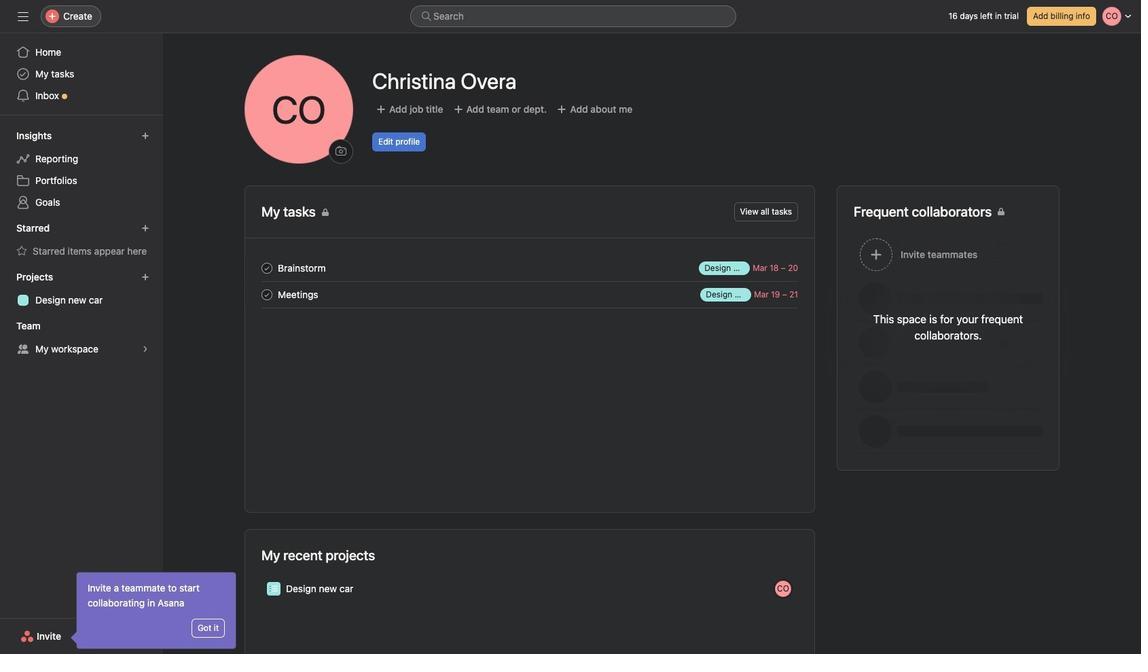 Task type: describe. For each thing, give the bounding box(es) containing it.
hide sidebar image
[[18, 11, 29, 22]]

3 list item from the top
[[245, 576, 814, 602]]

1 list item from the top
[[245, 255, 814, 281]]

mark complete image for 3rd list item from the bottom of the page
[[259, 260, 275, 276]]

new insights image
[[141, 132, 149, 140]]

mark complete checkbox for 3rd list item from the bottom of the page
[[259, 260, 275, 276]]

mark complete image for 2nd list item from the bottom of the page
[[259, 286, 275, 303]]

mark complete checkbox for 2nd list item from the bottom of the page
[[259, 286, 275, 303]]

2 list item from the top
[[245, 281, 814, 308]]

see details, my workspace image
[[141, 345, 149, 353]]

insights element
[[0, 124, 163, 216]]



Task type: vqa. For each thing, say whether or not it's contained in the screenshot.
Mark complete checkbox related to 2nd list item from the top
yes



Task type: locate. For each thing, give the bounding box(es) containing it.
tooltip
[[73, 573, 236, 649]]

projects element
[[0, 265, 163, 314]]

teams element
[[0, 314, 163, 363]]

1 mark complete checkbox from the top
[[259, 260, 275, 276]]

starred element
[[0, 216, 163, 265]]

1 mark complete image from the top
[[259, 260, 275, 276]]

list image
[[270, 585, 278, 593]]

add items to starred image
[[141, 224, 149, 232]]

1 vertical spatial mark complete image
[[259, 286, 275, 303]]

2 mark complete image from the top
[[259, 286, 275, 303]]

mark complete image
[[259, 260, 275, 276], [259, 286, 275, 303]]

list box
[[410, 5, 736, 27]]

Mark complete checkbox
[[259, 260, 275, 276], [259, 286, 275, 303]]

1 vertical spatial mark complete checkbox
[[259, 286, 275, 303]]

upload new photo image
[[245, 55, 353, 164], [336, 146, 346, 157]]

0 vertical spatial mark complete checkbox
[[259, 260, 275, 276]]

new project or portfolio image
[[141, 273, 149, 281]]

2 mark complete checkbox from the top
[[259, 286, 275, 303]]

list item
[[245, 255, 814, 281], [245, 281, 814, 308], [245, 576, 814, 602]]

0 vertical spatial mark complete image
[[259, 260, 275, 276]]

global element
[[0, 33, 163, 115]]



